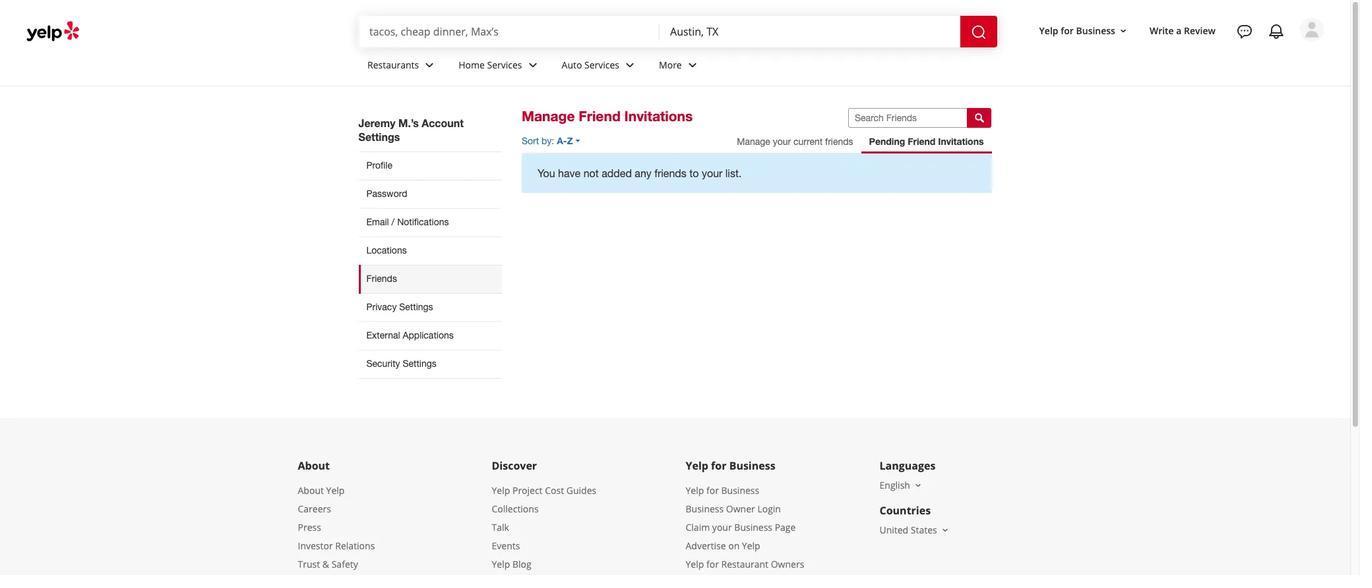 Task type: locate. For each thing, give the bounding box(es) containing it.
invitations
[[624, 108, 693, 125], [938, 136, 984, 147]]

your inside yelp for business business owner login claim your business page advertise on yelp yelp for restaurant owners
[[712, 522, 732, 534]]

1 vertical spatial friends
[[655, 168, 687, 179]]

invitations inside tab list
[[938, 136, 984, 147]]

2 about from the top
[[298, 485, 324, 497]]

0 vertical spatial your
[[773, 137, 791, 147]]

your right to
[[702, 168, 723, 179]]

0 horizontal spatial 24 chevron down v2 image
[[422, 57, 438, 73]]

none field up home services link
[[369, 24, 649, 39]]

external applications link
[[359, 322, 502, 350]]

privacy settings
[[366, 302, 433, 313]]

manage for manage friend invitations
[[522, 108, 575, 125]]

0 vertical spatial friends
[[825, 137, 853, 147]]

friend down search friends text field
[[908, 136, 936, 147]]

yelp for business left 16 chevron down v2 icon
[[1039, 24, 1116, 37]]

none field up business categories element
[[670, 24, 950, 39]]

safety
[[332, 559, 358, 571]]

about
[[298, 459, 330, 474], [298, 485, 324, 497]]

friends
[[825, 137, 853, 147], [655, 168, 687, 179]]

0 vertical spatial friend
[[579, 108, 621, 125]]

to
[[690, 168, 699, 179]]

settings down applications
[[403, 359, 437, 369]]

16 chevron down v2 image
[[913, 481, 924, 491], [940, 526, 950, 536]]

about yelp careers press investor relations trust & safety
[[298, 485, 375, 571]]

16 chevron down v2 image inside english popup button
[[913, 481, 924, 491]]

24 chevron down v2 image inside restaurants link
[[422, 57, 438, 73]]

about inside 'about yelp careers press investor relations trust & safety'
[[298, 485, 324, 497]]

1 horizontal spatial yelp for business
[[1039, 24, 1116, 37]]

manage friend invitations
[[522, 108, 693, 125]]

16 chevron down v2 image right states
[[940, 526, 950, 536]]

friend down auto services link
[[579, 108, 621, 125]]

0 horizontal spatial 24 chevron down v2 image
[[525, 57, 541, 73]]

24 chevron down v2 image left auto
[[525, 57, 541, 73]]

you have not added any friends to your list.
[[538, 168, 742, 179]]

0 horizontal spatial 16 chevron down v2 image
[[913, 481, 924, 491]]

2 24 chevron down v2 image from the left
[[685, 57, 700, 73]]

1 24 chevron down v2 image from the left
[[422, 57, 438, 73]]

invitations down the more at the top of page
[[624, 108, 693, 125]]

for
[[1061, 24, 1074, 37], [711, 459, 727, 474], [707, 485, 719, 497], [707, 559, 719, 571]]

1 vertical spatial your
[[702, 168, 723, 179]]

24 chevron down v2 image right restaurants on the top
[[422, 57, 438, 73]]

2 24 chevron down v2 image from the left
[[622, 57, 638, 73]]

security settings
[[366, 359, 437, 369]]

business left 16 chevron down v2 icon
[[1076, 24, 1116, 37]]

2 services from the left
[[585, 58, 620, 71]]

0 vertical spatial manage
[[522, 108, 575, 125]]

1 horizontal spatial 16 chevron down v2 image
[[940, 526, 950, 536]]

settings
[[359, 131, 400, 143], [399, 302, 433, 313], [403, 359, 437, 369]]

z
[[567, 135, 573, 146]]

24 chevron down v2 image right auto services
[[622, 57, 638, 73]]

1 horizontal spatial 24 chevron down v2 image
[[622, 57, 638, 73]]

yelp for business up the yelp for business link
[[686, 459, 776, 474]]

united
[[880, 524, 909, 537]]

business up the yelp for business link
[[729, 459, 776, 474]]

settings for privacy
[[399, 302, 433, 313]]

friend for pending
[[908, 136, 936, 147]]

none field find
[[369, 24, 649, 39]]

1 about from the top
[[298, 459, 330, 474]]

friend
[[579, 108, 621, 125], [908, 136, 936, 147]]

2 vertical spatial your
[[712, 522, 732, 534]]

manage inside pending friend invitations tab list
[[737, 137, 770, 147]]

cost
[[545, 485, 564, 497]]

24 chevron down v2 image inside auto services link
[[622, 57, 638, 73]]

16 chevron down v2 image down languages
[[913, 481, 924, 491]]

your left current
[[773, 137, 791, 147]]

on
[[728, 540, 740, 553]]

password
[[366, 189, 407, 199]]

settings down jeremy
[[359, 131, 400, 143]]

english
[[880, 480, 910, 492]]

24 chevron down v2 image for auto services
[[622, 57, 638, 73]]

1 horizontal spatial manage
[[737, 137, 770, 147]]

business categories element
[[357, 48, 1324, 86]]

0 horizontal spatial none field
[[369, 24, 649, 39]]

external
[[366, 330, 400, 341]]

settings up external applications
[[399, 302, 433, 313]]

0 horizontal spatial invitations
[[624, 108, 693, 125]]

1 services from the left
[[487, 58, 522, 71]]

any
[[635, 168, 652, 179]]

2 none field from the left
[[670, 24, 950, 39]]

1 24 chevron down v2 image from the left
[[525, 57, 541, 73]]

1 horizontal spatial services
[[585, 58, 620, 71]]

collections link
[[492, 503, 539, 516]]

external applications
[[366, 330, 454, 341]]

1 vertical spatial friend
[[908, 136, 936, 147]]

24 chevron down v2 image inside home services link
[[525, 57, 541, 73]]

1 vertical spatial manage
[[737, 137, 770, 147]]

0 vertical spatial invitations
[[624, 108, 693, 125]]

0 vertical spatial yelp for business
[[1039, 24, 1116, 37]]

account
[[422, 117, 464, 129]]

collections
[[492, 503, 539, 516]]

0 horizontal spatial services
[[487, 58, 522, 71]]

1 horizontal spatial invitations
[[938, 136, 984, 147]]

1 vertical spatial about
[[298, 485, 324, 497]]

about up careers
[[298, 485, 324, 497]]

yelp project cost guides link
[[492, 485, 597, 497]]

None field
[[369, 24, 649, 39], [670, 24, 950, 39]]

24 chevron down v2 image
[[422, 57, 438, 73], [685, 57, 700, 73]]

a-
[[557, 135, 567, 146]]

project
[[513, 485, 543, 497]]

auto services
[[562, 58, 620, 71]]

about up about yelp link
[[298, 459, 330, 474]]

services for auto services
[[585, 58, 620, 71]]

16 chevron down v2 image inside united states popup button
[[940, 526, 950, 536]]

invitations for pending friend invitations
[[938, 136, 984, 147]]

1 horizontal spatial 24 chevron down v2 image
[[685, 57, 700, 73]]

user actions element
[[1029, 16, 1343, 98]]

1 horizontal spatial friend
[[908, 136, 936, 147]]

a
[[1177, 24, 1182, 37]]

yelp for business
[[1039, 24, 1116, 37], [686, 459, 776, 474]]

trust & safety link
[[298, 559, 358, 571]]

1 vertical spatial yelp for business
[[686, 459, 776, 474]]

talk link
[[492, 522, 509, 534]]

None search field
[[359, 16, 1000, 48]]

0 vertical spatial about
[[298, 459, 330, 474]]

16 chevron down v2 image for languages
[[913, 481, 924, 491]]

security
[[366, 359, 400, 369]]

24 chevron down v2 image for more
[[685, 57, 700, 73]]

yelp inside 'about yelp careers press investor relations trust & safety'
[[326, 485, 345, 497]]

invitations down search friends text field
[[938, 136, 984, 147]]

for left 16 chevron down v2 icon
[[1061, 24, 1074, 37]]

24 chevron down v2 image
[[525, 57, 541, 73], [622, 57, 638, 73]]

0 horizontal spatial friend
[[579, 108, 621, 125]]

added
[[602, 168, 632, 179]]

services for home services
[[487, 58, 522, 71]]

pending friend invitations tab list
[[729, 130, 992, 154]]

manage up list.
[[737, 137, 770, 147]]

friend inside tab list
[[908, 136, 936, 147]]

yelp for business inside button
[[1039, 24, 1116, 37]]

your up advertise on yelp link
[[712, 522, 732, 534]]

0 vertical spatial settings
[[359, 131, 400, 143]]

services
[[487, 58, 522, 71], [585, 58, 620, 71]]

24 chevron down v2 image inside more link
[[685, 57, 700, 73]]

2 vertical spatial settings
[[403, 359, 437, 369]]

services right auto
[[585, 58, 620, 71]]

friends right current
[[825, 137, 853, 147]]

friends left to
[[655, 168, 687, 179]]

yelp
[[1039, 24, 1059, 37], [686, 459, 709, 474], [326, 485, 345, 497], [492, 485, 510, 497], [686, 485, 704, 497], [742, 540, 760, 553], [492, 559, 510, 571], [686, 559, 704, 571]]

about for about
[[298, 459, 330, 474]]

locations link
[[359, 237, 502, 265]]

manage up sort by: a-z
[[522, 108, 575, 125]]

1 vertical spatial settings
[[399, 302, 433, 313]]

careers
[[298, 503, 331, 516]]

1 none field from the left
[[369, 24, 649, 39]]

0 horizontal spatial friends
[[655, 168, 687, 179]]

1 horizontal spatial friends
[[825, 137, 853, 147]]

about for about yelp careers press investor relations trust & safety
[[298, 485, 324, 497]]

your
[[773, 137, 791, 147], [702, 168, 723, 179], [712, 522, 732, 534]]

24 chevron down v2 image right the more at the top of page
[[685, 57, 700, 73]]

0 horizontal spatial manage
[[522, 108, 575, 125]]

1 horizontal spatial none field
[[670, 24, 950, 39]]

restaurants
[[367, 58, 419, 71]]

services right home
[[487, 58, 522, 71]]

1 vertical spatial invitations
[[938, 136, 984, 147]]

for up the yelp for business link
[[711, 459, 727, 474]]

your for yelp for business business owner login claim your business page advertise on yelp yelp for restaurant owners
[[712, 522, 732, 534]]

0 vertical spatial 16 chevron down v2 image
[[913, 481, 924, 491]]

business owner login link
[[686, 503, 781, 516]]

locations
[[366, 245, 407, 256]]

friends link
[[359, 265, 502, 294]]

list.
[[726, 168, 742, 179]]

business inside button
[[1076, 24, 1116, 37]]

business up owner
[[721, 485, 759, 497]]

1 vertical spatial 16 chevron down v2 image
[[940, 526, 950, 536]]



Task type: vqa. For each thing, say whether or not it's contained in the screenshot.
the Auto
yes



Task type: describe. For each thing, give the bounding box(es) containing it.
24 chevron down v2 image for restaurants
[[422, 57, 438, 73]]

m.'s
[[398, 117, 419, 129]]

claim your business page link
[[686, 522, 796, 534]]

privacy settings link
[[359, 294, 502, 322]]

yelp inside yelp for business button
[[1039, 24, 1059, 37]]

discover
[[492, 459, 537, 474]]

yelp for business button
[[1034, 19, 1134, 43]]

home services link
[[448, 48, 551, 86]]

claim
[[686, 522, 710, 534]]

&
[[322, 559, 329, 571]]

notifications image
[[1269, 24, 1284, 40]]

0 horizontal spatial yelp for business
[[686, 459, 776, 474]]

applications
[[403, 330, 454, 341]]

sort
[[522, 136, 539, 146]]

home services
[[459, 58, 522, 71]]

blog
[[513, 559, 532, 571]]

friends
[[366, 274, 397, 284]]

business up claim
[[686, 503, 724, 516]]

email
[[366, 217, 389, 228]]

about yelp link
[[298, 485, 345, 497]]

for down advertise on the bottom of the page
[[707, 559, 719, 571]]

current
[[794, 137, 823, 147]]

manage your current friends
[[737, 137, 853, 147]]

16 chevron down v2 image
[[1118, 25, 1129, 36]]

restaurants link
[[357, 48, 448, 86]]

jeremy
[[359, 117, 396, 129]]

sort by: a-z
[[522, 135, 573, 146]]

security settings link
[[359, 350, 502, 379]]

none field near
[[670, 24, 950, 39]]

write a review link
[[1145, 19, 1221, 43]]

pending friend invitations
[[869, 136, 984, 147]]

owners
[[771, 559, 804, 571]]

messages image
[[1237, 24, 1253, 40]]

Find text field
[[369, 24, 649, 39]]

auto services link
[[551, 48, 649, 86]]

yelp for restaurant owners link
[[686, 559, 804, 571]]

press
[[298, 522, 321, 534]]

friend for manage
[[579, 108, 621, 125]]

jeremy m.'s account settings
[[359, 117, 464, 143]]

review
[[1184, 24, 1216, 37]]

your for you have not added any friends to your list.
[[702, 168, 723, 179]]

guides
[[567, 485, 597, 497]]

invitations for manage friend invitations
[[624, 108, 693, 125]]

manage for manage your current friends
[[737, 137, 770, 147]]

manage your current friends link
[[729, 130, 861, 154]]

yelp blog link
[[492, 559, 532, 571]]

countries
[[880, 504, 931, 518]]

united states button
[[880, 524, 950, 537]]

for up business owner login link
[[707, 485, 719, 497]]

talk
[[492, 522, 509, 534]]

login
[[758, 503, 781, 516]]

email / notifications link
[[359, 208, 502, 237]]

united states
[[880, 524, 937, 537]]

more link
[[649, 48, 711, 86]]

states
[[911, 524, 937, 537]]

have
[[558, 168, 581, 179]]

more
[[659, 58, 682, 71]]

not
[[584, 168, 599, 179]]

events link
[[492, 540, 520, 553]]

/
[[392, 217, 395, 228]]

page
[[775, 522, 796, 534]]

write a review
[[1150, 24, 1216, 37]]

you
[[538, 168, 555, 179]]

auto
[[562, 58, 582, 71]]

jeremy m. image
[[1300, 18, 1324, 42]]

trust
[[298, 559, 320, 571]]

Search Friends text field
[[848, 108, 968, 128]]

relations
[[335, 540, 375, 553]]

by:
[[542, 136, 554, 146]]

careers link
[[298, 503, 331, 516]]

yelp project cost guides collections talk events yelp blog
[[492, 485, 597, 571]]

restaurant
[[721, 559, 769, 571]]

friends inside pending friend invitations tab list
[[825, 137, 853, 147]]

press link
[[298, 522, 321, 534]]

yelp for business link
[[686, 485, 759, 497]]

password link
[[359, 180, 502, 208]]

for inside yelp for business button
[[1061, 24, 1074, 37]]

email / notifications
[[366, 217, 449, 228]]

home
[[459, 58, 485, 71]]

languages
[[880, 459, 936, 474]]

write
[[1150, 24, 1174, 37]]

advertise
[[686, 540, 726, 553]]

pending
[[869, 136, 905, 147]]

profile link
[[359, 152, 502, 180]]

privacy
[[366, 302, 397, 313]]

search image
[[971, 24, 987, 40]]

notifications
[[397, 217, 449, 228]]

your inside pending friend invitations tab list
[[773, 137, 791, 147]]

business down owner
[[734, 522, 773, 534]]

yelp for business business owner login claim your business page advertise on yelp yelp for restaurant owners
[[686, 485, 804, 571]]

24 chevron down v2 image for home services
[[525, 57, 541, 73]]

16 chevron down v2 image for countries
[[940, 526, 950, 536]]

events
[[492, 540, 520, 553]]

profile
[[366, 160, 392, 171]]

investor
[[298, 540, 333, 553]]

settings inside jeremy m.'s account settings
[[359, 131, 400, 143]]

investor relations link
[[298, 540, 375, 553]]

advertise on yelp link
[[686, 540, 760, 553]]

settings for security
[[403, 359, 437, 369]]

Near text field
[[670, 24, 950, 39]]



